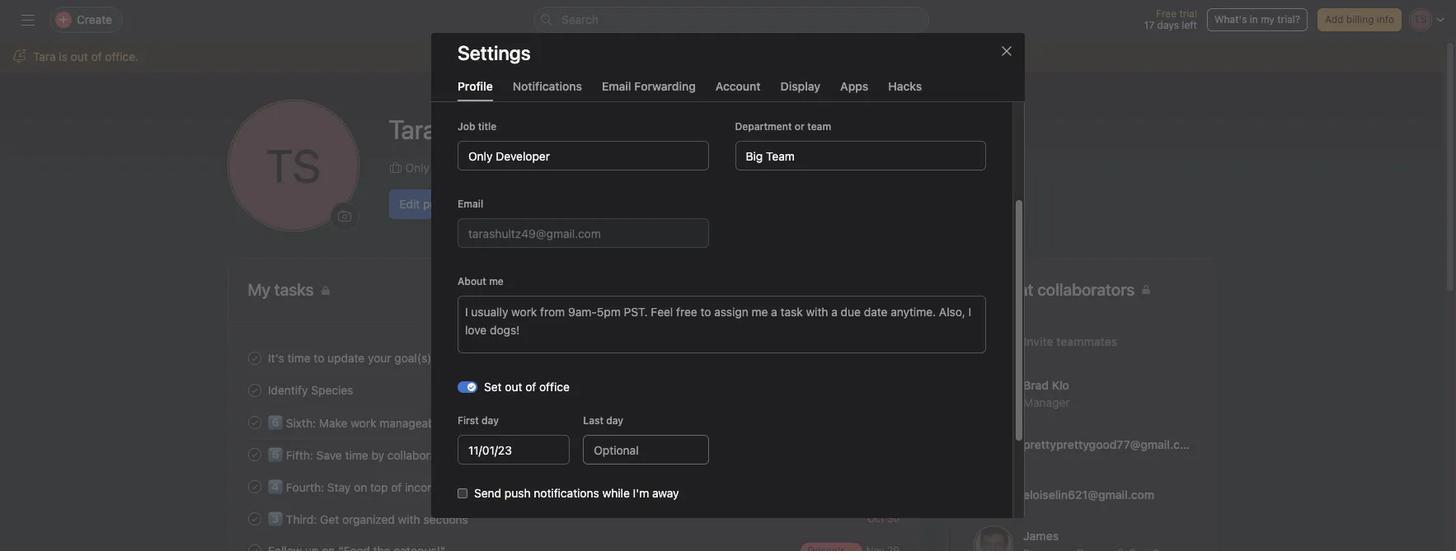 Task type: locate. For each thing, give the bounding box(es) containing it.
1 vertical spatial oct
[[867, 513, 884, 525]]

0 vertical spatial completed checkbox
[[245, 413, 264, 433]]

james link
[[947, 520, 1216, 552]]

0 vertical spatial in
[[1250, 13, 1259, 26]]

of right "top"
[[391, 481, 402, 495]]

manager
[[1023, 396, 1070, 410]]

in
[[1250, 13, 1259, 26], [460, 449, 469, 463]]

completed checkbox left 5️⃣
[[245, 445, 264, 465]]

brad klo manager
[[1023, 378, 1070, 410]]

day
[[482, 415, 499, 427], [606, 415, 624, 427]]

email
[[602, 79, 631, 93], [458, 198, 483, 210]]

1 vertical spatial completed image
[[245, 413, 264, 433]]

forwarding
[[634, 79, 696, 93]]

day right last at the bottom left
[[606, 415, 624, 427]]

2 day from the left
[[606, 415, 624, 427]]

1 horizontal spatial email
[[602, 79, 631, 93]]

work right make
[[350, 417, 376, 431]]

2 vertical spatial completed checkbox
[[245, 542, 264, 552]]

free trial 17 days left
[[1145, 7, 1198, 31]]

is
[[59, 49, 68, 64]]

2 vertical spatial of
[[391, 481, 402, 495]]

out right set
[[505, 380, 522, 394]]

tasks
[[868, 284, 892, 296]]

2 completed checkbox from the top
[[245, 381, 264, 400]]

completed image
[[245, 381, 264, 400], [245, 445, 264, 465], [245, 477, 264, 497], [245, 542, 264, 552]]

0 vertical spatial oct
[[868, 352, 885, 365]]

0 horizontal spatial in
[[460, 449, 469, 463]]

2 horizontal spatial of
[[526, 380, 536, 394]]

0 vertical spatial out
[[71, 49, 88, 64]]

billing
[[1347, 13, 1375, 26]]

email inside 'button'
[[602, 79, 631, 93]]

0 vertical spatial me
[[646, 160, 662, 174]]

close image
[[1001, 45, 1014, 58]]

Completed checkbox
[[245, 413, 264, 433], [245, 509, 264, 529], [245, 542, 264, 552]]

info
[[1377, 13, 1395, 26]]

1 horizontal spatial me
[[646, 160, 662, 174]]

None text field
[[735, 141, 987, 171], [458, 219, 709, 248], [458, 436, 570, 465], [735, 141, 987, 171], [458, 219, 709, 248], [458, 436, 570, 465]]

about
[[458, 276, 487, 288]]

1 completed checkbox from the top
[[245, 413, 264, 433]]

1 horizontal spatial add
[[1326, 13, 1344, 26]]

settings
[[458, 41, 531, 64]]

0 horizontal spatial me
[[489, 276, 504, 288]]

of
[[91, 49, 102, 64], [526, 380, 536, 394], [391, 481, 402, 495]]

work down the asana
[[456, 481, 482, 495]]

1 vertical spatial out
[[505, 380, 522, 394]]

completed image
[[245, 349, 264, 368], [245, 413, 264, 433], [245, 509, 264, 529]]

tara schultz (she/her)
[[389, 113, 576, 145]]

days
[[1158, 19, 1180, 31]]

1 vertical spatial add
[[586, 160, 608, 174]]

0 horizontal spatial of
[[91, 49, 102, 64]]

1 horizontal spatial time
[[345, 449, 368, 463]]

job
[[458, 120, 475, 133]]

add for add about me
[[586, 160, 608, 174]]

on
[[354, 481, 367, 495]]

6️⃣
[[268, 417, 283, 431]]

27
[[888, 352, 900, 365]]

trial?
[[1278, 13, 1301, 26]]

prettyprettygood77@gmail.com
[[1023, 438, 1197, 452]]

identify
[[268, 384, 308, 398]]

completed checkbox for 6️⃣
[[245, 413, 264, 433]]

4 completed checkbox from the top
[[245, 477, 264, 497]]

account button
[[716, 79, 761, 101]]

set
[[484, 380, 502, 394]]

1 day from the left
[[482, 415, 499, 427]]

day for last day
[[606, 415, 624, 427]]

1 horizontal spatial work
[[456, 481, 482, 495]]

completed image left 6️⃣ on the bottom left of the page
[[245, 413, 264, 433]]

completed image left it's
[[245, 349, 264, 368]]

completed checkbox left it's
[[245, 349, 264, 368]]

completed image left 3️⃣
[[245, 509, 264, 529]]

1 vertical spatial email
[[458, 198, 483, 210]]

add left about
[[586, 160, 608, 174]]

big team
[[510, 160, 559, 174]]

by
[[371, 449, 384, 463]]

about me
[[458, 276, 504, 288]]

0 vertical spatial email
[[602, 79, 631, 93]]

get
[[320, 513, 339, 527]]

department or team
[[735, 120, 832, 133]]

tara is out of office.
[[33, 49, 139, 64]]

1 horizontal spatial in
[[1250, 13, 1259, 26]]

first
[[458, 415, 479, 427]]

time left to
[[287, 351, 310, 365]]

what's in my trial? button
[[1208, 8, 1308, 31]]

0 horizontal spatial work
[[350, 417, 376, 431]]

completed checkbox left identify at the bottom of page
[[245, 381, 264, 400]]

3️⃣
[[268, 513, 283, 527]]

1 horizontal spatial day
[[606, 415, 624, 427]]

3 completed image from the top
[[245, 477, 264, 497]]

notifications
[[513, 79, 582, 93]]

day for first day
[[482, 415, 499, 427]]

completed checkbox for 3️⃣
[[245, 509, 264, 529]]

1 vertical spatial completed checkbox
[[245, 509, 264, 529]]

2 completed checkbox from the top
[[245, 509, 264, 529]]

of left office. in the left top of the page
[[91, 49, 102, 64]]

add about me
[[586, 160, 662, 174]]

top
[[370, 481, 388, 495]]

Send push notifications while I'm away checkbox
[[458, 489, 468, 499]]

add inside button
[[586, 160, 608, 174]]

incoming
[[405, 481, 453, 495]]

completed checkbox for 4️⃣
[[245, 477, 264, 497]]

with
[[398, 513, 420, 527]]

hacks button
[[889, 79, 922, 101]]

it's time to update your goal(s)
[[268, 351, 431, 365]]

view
[[829, 284, 851, 296]]

set out of office switch
[[458, 382, 478, 393]]

left
[[1182, 19, 1198, 31]]

add for add billing info
[[1326, 13, 1344, 26]]

tara schultz
[[389, 113, 527, 145]]

upload new photo image
[[338, 210, 351, 224]]

1 vertical spatial time
[[345, 449, 368, 463]]

james
[[1023, 529, 1059, 543]]

oct left 27
[[868, 352, 885, 365]]

email for email
[[458, 198, 483, 210]]

job title
[[458, 120, 497, 133]]

0 vertical spatial time
[[287, 351, 310, 365]]

last day
[[583, 415, 624, 427]]

oct left 30
[[867, 513, 884, 525]]

0 horizontal spatial email
[[458, 198, 483, 210]]

3 completed image from the top
[[245, 509, 264, 529]]

4️⃣ fourth: stay on top of incoming work
[[268, 481, 482, 495]]

1 vertical spatial work
[[456, 481, 482, 495]]

notifications
[[534, 487, 599, 501]]

completed checkbox for identify
[[245, 381, 264, 400]]

email for email forwarding
[[602, 79, 631, 93]]

completed checkbox for it's
[[245, 349, 264, 368]]

0 vertical spatial completed image
[[245, 349, 264, 368]]

time left "by"
[[345, 449, 368, 463]]

email right profile in the top left of the page
[[458, 198, 483, 210]]

eloiselin621@gmail.com
[[1023, 488, 1155, 502]]

add inside button
[[1326, 13, 1344, 26]]

what's in my trial?
[[1215, 13, 1301, 26]]

third:
[[286, 513, 317, 527]]

2 completed image from the top
[[245, 413, 264, 433]]

in left the asana
[[460, 449, 469, 463]]

brad klo
[[1023, 378, 1069, 392]]

what's
[[1215, 13, 1248, 26]]

last
[[583, 415, 604, 427]]

1 completed image from the top
[[245, 381, 264, 400]]

all
[[854, 284, 865, 296]]

work
[[350, 417, 376, 431], [456, 481, 482, 495]]

None text field
[[458, 141, 709, 171]]

out right is at the top
[[71, 49, 88, 64]]

add left billing
[[1326, 13, 1344, 26]]

(she/her)
[[534, 129, 576, 141]]

out
[[71, 49, 88, 64], [505, 380, 522, 394]]

completed checkbox left 4️⃣
[[245, 477, 264, 497]]

in left my
[[1250, 13, 1259, 26]]

0 horizontal spatial day
[[482, 415, 499, 427]]

3 completed checkbox from the top
[[245, 445, 264, 465]]

1 completed image from the top
[[245, 349, 264, 368]]

add about me button
[[566, 153, 667, 183]]

0 horizontal spatial add
[[586, 160, 608, 174]]

2 completed image from the top
[[245, 445, 264, 465]]

0 horizontal spatial time
[[287, 351, 310, 365]]

update
[[327, 351, 364, 365]]

email left forwarding
[[602, 79, 631, 93]]

stay
[[327, 481, 350, 495]]

4️⃣
[[268, 481, 283, 495]]

1 completed checkbox from the top
[[245, 349, 264, 368]]

Optional text field
[[583, 436, 709, 465]]

Completed checkbox
[[245, 349, 264, 368], [245, 381, 264, 400], [245, 445, 264, 465], [245, 477, 264, 497]]

eloiselin621@gmail.com link
[[947, 470, 1216, 520]]

day right first
[[482, 415, 499, 427]]

big
[[510, 160, 527, 174]]

2 vertical spatial completed image
[[245, 509, 264, 529]]

0 vertical spatial add
[[1326, 13, 1344, 26]]

completed image for 6️⃣
[[245, 413, 264, 433]]

of left office
[[526, 380, 536, 394]]

oct 27
[[868, 352, 900, 365]]

0 vertical spatial work
[[350, 417, 376, 431]]



Task type: vqa. For each thing, say whether or not it's contained in the screenshot.
right 'Dashboard'
no



Task type: describe. For each thing, give the bounding box(es) containing it.
your
[[368, 351, 391, 365]]

fourth:
[[286, 481, 324, 495]]

ts
[[266, 139, 321, 193]]

about
[[611, 160, 643, 174]]

manageable
[[379, 417, 444, 431]]

6️⃣ sixth: make work manageable
[[268, 417, 444, 431]]

search
[[562, 12, 599, 26]]

goal(s)
[[394, 351, 431, 365]]

17
[[1145, 19, 1155, 31]]

add billing info
[[1326, 13, 1395, 26]]

5️⃣
[[268, 449, 283, 463]]

free
[[1157, 7, 1177, 20]]

or
[[795, 120, 805, 133]]

frequent collaborators
[[967, 280, 1135, 299]]

profile button
[[458, 79, 493, 101]]

trial
[[1180, 7, 1198, 20]]

1 vertical spatial me
[[489, 276, 504, 288]]

oct 30
[[867, 513, 900, 525]]

only
[[405, 160, 430, 174]]

add billing info button
[[1318, 8, 1402, 31]]

team
[[808, 120, 832, 133]]

completed image for 3️⃣
[[245, 509, 264, 529]]

away
[[653, 487, 679, 501]]

sections
[[423, 513, 468, 527]]

profile
[[458, 79, 493, 93]]

display
[[781, 79, 821, 93]]

team
[[530, 160, 559, 174]]

completed image for identify
[[245, 381, 264, 400]]

completed image for 4️⃣
[[245, 477, 264, 497]]

send push notifications while i'm away
[[474, 487, 679, 501]]

organized
[[342, 513, 395, 527]]

1 horizontal spatial out
[[505, 380, 522, 394]]

search list box
[[534, 7, 930, 33]]

identify species
[[268, 384, 353, 398]]

edit profile button
[[389, 189, 468, 219]]

ts button
[[227, 100, 359, 232]]

first day
[[458, 415, 499, 427]]

I usually work from 9am-5pm PST. Feel free to assign me a task with a due date anytime. Also, I love dogs! text field
[[458, 296, 987, 354]]

i'm
[[633, 487, 649, 501]]

oct for it's time to update your goal(s)
[[868, 352, 885, 365]]

apps button
[[841, 79, 869, 101]]

office
[[539, 380, 570, 394]]

me inside button
[[646, 160, 662, 174]]

0 vertical spatial of
[[91, 49, 102, 64]]

it's
[[268, 351, 284, 365]]

developer
[[433, 160, 487, 174]]

email forwarding button
[[602, 79, 696, 101]]

1 horizontal spatial of
[[391, 481, 402, 495]]

email forwarding
[[602, 79, 696, 93]]

completed checkbox for 5️⃣
[[245, 445, 264, 465]]

collaborating
[[387, 449, 457, 463]]

tara
[[33, 49, 56, 64]]

3 completed checkbox from the top
[[245, 542, 264, 552]]

edit profile
[[400, 197, 457, 211]]

search button
[[534, 7, 930, 33]]

office.
[[105, 49, 139, 64]]

4 completed image from the top
[[245, 542, 264, 552]]

make
[[319, 417, 347, 431]]

hacks
[[889, 79, 922, 93]]

save
[[316, 449, 342, 463]]

oct for 3️⃣ third: get organized with sections
[[867, 513, 884, 525]]

while
[[603, 487, 630, 501]]

1 vertical spatial of
[[526, 380, 536, 394]]

display button
[[781, 79, 821, 101]]

in inside button
[[1250, 13, 1259, 26]]

send
[[474, 487, 502, 501]]

department
[[735, 120, 792, 133]]

completed image for 5️⃣
[[245, 445, 264, 465]]

prettyprettygood77@gmail.com link
[[947, 420, 1216, 470]]

oct 30 button
[[867, 513, 900, 525]]

fifth:
[[286, 449, 313, 463]]

species
[[311, 384, 353, 398]]

asana
[[472, 449, 505, 463]]

1 vertical spatial in
[[460, 449, 469, 463]]

3️⃣ third: get organized with sections
[[268, 513, 468, 527]]

edit
[[400, 197, 420, 211]]

completed image for it's
[[245, 349, 264, 368]]

apps
[[841, 79, 869, 93]]

push
[[505, 487, 531, 501]]

only developer
[[405, 160, 487, 174]]

to
[[313, 351, 324, 365]]

my
[[1261, 13, 1275, 26]]

0 horizontal spatial out
[[71, 49, 88, 64]]

title
[[478, 120, 497, 133]]



